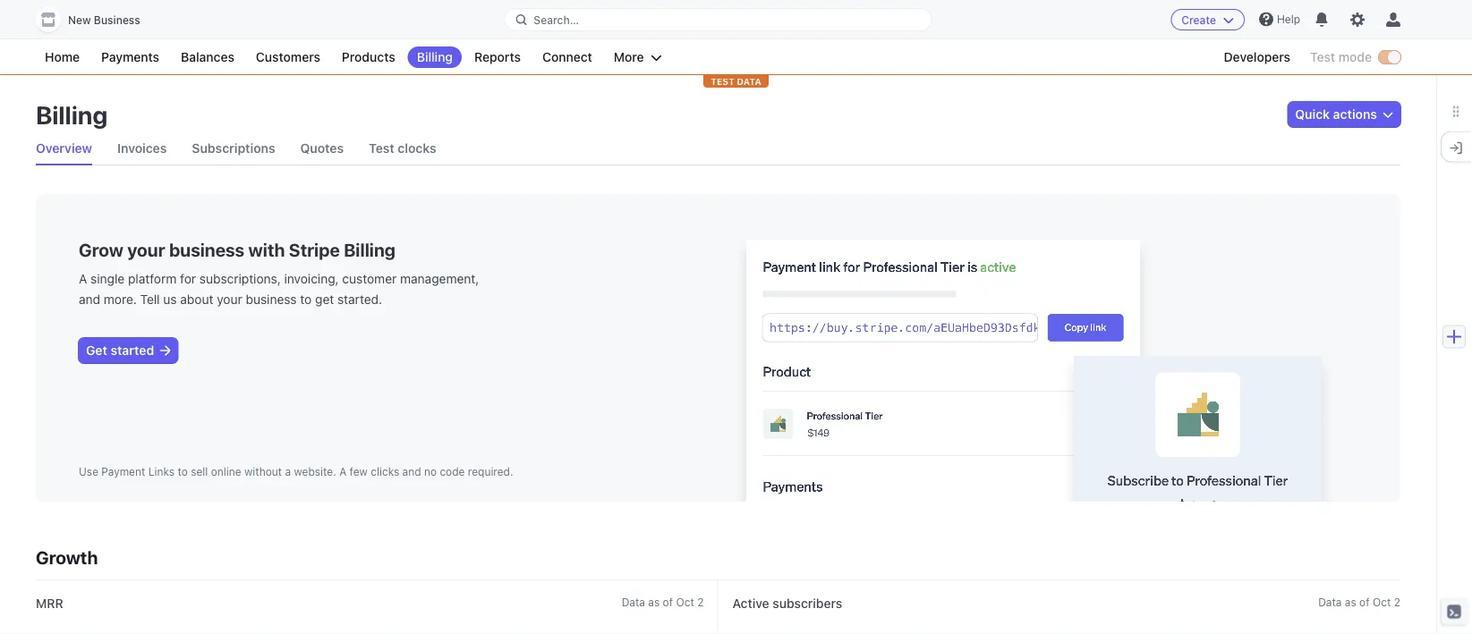 Task type: locate. For each thing, give the bounding box(es) containing it.
2 2 from the left
[[1394, 596, 1401, 609]]

code
[[440, 466, 465, 478]]

new business button
[[36, 7, 158, 32]]

0 vertical spatial test
[[1310, 50, 1335, 64]]

stripe
[[289, 239, 340, 260]]

business down subscriptions,
[[246, 292, 297, 306]]

of
[[663, 596, 673, 609], [1359, 596, 1370, 609]]

for
[[180, 272, 196, 286]]

0 horizontal spatial a
[[79, 272, 87, 286]]

and down single
[[79, 292, 100, 306]]

a
[[79, 272, 87, 286], [339, 466, 347, 478]]

get
[[86, 343, 107, 358]]

test
[[711, 76, 735, 86]]

2 of from the left
[[1359, 596, 1370, 609]]

developers
[[1224, 50, 1290, 64]]

test
[[1310, 50, 1335, 64], [369, 141, 394, 156]]

quotes link
[[300, 132, 344, 165]]

1 horizontal spatial and
[[402, 466, 421, 478]]

data
[[737, 76, 761, 86]]

0 horizontal spatial to
[[178, 466, 188, 478]]

1 as from the left
[[648, 596, 660, 609]]

1 horizontal spatial 2
[[1394, 596, 1401, 609]]

with
[[248, 239, 285, 260]]

as for mrr
[[648, 596, 660, 609]]

balances link
[[172, 47, 243, 68]]

new
[[68, 14, 91, 26]]

1 of from the left
[[663, 596, 673, 609]]

0 horizontal spatial as
[[648, 596, 660, 609]]

test mode
[[1310, 50, 1372, 64]]

2 data as of oct 2 from the left
[[1318, 596, 1401, 609]]

products
[[342, 50, 395, 64]]

help
[[1277, 13, 1300, 26]]

1 data as of oct 2 from the left
[[622, 596, 704, 609]]

test left clocks
[[369, 141, 394, 156]]

your down subscriptions,
[[217, 292, 242, 306]]

1 horizontal spatial oct
[[1373, 596, 1391, 609]]

subscribers
[[773, 596, 842, 611]]

0 horizontal spatial business
[[169, 239, 244, 260]]

1 horizontal spatial data as of oct 2
[[1318, 596, 1401, 609]]

1 vertical spatial your
[[217, 292, 242, 306]]

1 vertical spatial business
[[246, 292, 297, 306]]

0 vertical spatial to
[[300, 292, 312, 306]]

platform
[[128, 272, 177, 286]]

to left get
[[300, 292, 312, 306]]

tab list
[[36, 132, 1401, 166]]

0 vertical spatial a
[[79, 272, 87, 286]]

1 vertical spatial test
[[369, 141, 394, 156]]

no
[[424, 466, 437, 478]]

growth
[[36, 547, 98, 568]]

mode
[[1339, 50, 1372, 64]]

0 horizontal spatial 2
[[697, 596, 704, 609]]

0 vertical spatial and
[[79, 292, 100, 306]]

0 horizontal spatial and
[[79, 292, 100, 306]]

started.
[[337, 292, 382, 306]]

0 horizontal spatial of
[[663, 596, 673, 609]]

0 horizontal spatial data
[[622, 596, 645, 609]]

a
[[285, 466, 291, 478]]

2
[[697, 596, 704, 609], [1394, 596, 1401, 609]]

customers
[[256, 50, 320, 64]]

0 vertical spatial your
[[127, 239, 165, 260]]

a left single
[[79, 272, 87, 286]]

billing up overview
[[36, 100, 108, 129]]

quick
[[1295, 107, 1330, 122]]

grow
[[79, 239, 123, 260]]

2 as from the left
[[1345, 596, 1356, 609]]

payment
[[101, 466, 145, 478]]

business up for at the top
[[169, 239, 244, 260]]

billing
[[417, 50, 453, 64], [36, 100, 108, 129], [344, 239, 396, 260]]

billing up customer
[[344, 239, 396, 260]]

1 data from the left
[[622, 596, 645, 609]]

1 vertical spatial to
[[178, 466, 188, 478]]

oct
[[676, 596, 694, 609], [1373, 596, 1391, 609]]

1 vertical spatial billing
[[36, 100, 108, 129]]

active
[[732, 596, 769, 611]]

test clocks link
[[369, 132, 436, 165]]

1 horizontal spatial your
[[217, 292, 242, 306]]

required.
[[468, 466, 513, 478]]

2 oct from the left
[[1373, 596, 1391, 609]]

invoicing,
[[284, 272, 339, 286]]

1 horizontal spatial business
[[246, 292, 297, 306]]

1 horizontal spatial data
[[1318, 596, 1342, 609]]

customers link
[[247, 47, 329, 68]]

reports
[[474, 50, 521, 64]]

and inside a single platform for subscriptions, invoicing, customer management, and more. tell us about your business to get started.
[[79, 292, 100, 306]]

and
[[79, 292, 100, 306], [402, 466, 421, 478]]

1 horizontal spatial to
[[300, 292, 312, 306]]

create
[[1182, 13, 1216, 26]]

0 vertical spatial business
[[169, 239, 244, 260]]

quick actions
[[1295, 107, 1377, 122]]

1 2 from the left
[[697, 596, 704, 609]]

0 horizontal spatial oct
[[676, 596, 694, 609]]

data
[[622, 596, 645, 609], [1318, 596, 1342, 609]]

data as of oct 2
[[622, 596, 704, 609], [1318, 596, 1401, 609]]

data as of oct 2 for active subscribers
[[1318, 596, 1401, 609]]

your up platform
[[127, 239, 165, 260]]

1 oct from the left
[[676, 596, 694, 609]]

a left the few
[[339, 466, 347, 478]]

get started
[[86, 343, 154, 358]]

and left no
[[402, 466, 421, 478]]

payments
[[101, 50, 159, 64]]

more
[[614, 50, 644, 64]]

1 horizontal spatial as
[[1345, 596, 1356, 609]]

test clocks
[[369, 141, 436, 156]]

1 horizontal spatial of
[[1359, 596, 1370, 609]]

as
[[648, 596, 660, 609], [1345, 596, 1356, 609]]

products link
[[333, 47, 404, 68]]

your
[[127, 239, 165, 260], [217, 292, 242, 306]]

use
[[79, 466, 98, 478]]

to left sell
[[178, 466, 188, 478]]

2 horizontal spatial billing
[[417, 50, 453, 64]]

2 vertical spatial billing
[[344, 239, 396, 260]]

1 vertical spatial and
[[402, 466, 421, 478]]

2 data from the left
[[1318, 596, 1342, 609]]

test left mode
[[1310, 50, 1335, 64]]

0 horizontal spatial data as of oct 2
[[622, 596, 704, 609]]

invoices
[[117, 141, 167, 156]]

Search… search field
[[505, 9, 931, 31]]

0 horizontal spatial test
[[369, 141, 394, 156]]

to
[[300, 292, 312, 306], [178, 466, 188, 478]]

0 horizontal spatial your
[[127, 239, 165, 260]]

1 horizontal spatial test
[[1310, 50, 1335, 64]]

search…
[[534, 13, 579, 26]]

business
[[169, 239, 244, 260], [246, 292, 297, 306]]

0 vertical spatial billing
[[417, 50, 453, 64]]

0 horizontal spatial billing
[[36, 100, 108, 129]]

1 horizontal spatial a
[[339, 466, 347, 478]]

your inside a single platform for subscriptions, invoicing, customer management, and more. tell us about your business to get started.
[[217, 292, 242, 306]]

about
[[180, 292, 213, 306]]

subscriptions link
[[192, 132, 275, 165]]

billing left "reports"
[[417, 50, 453, 64]]



Task type: vqa. For each thing, say whether or not it's contained in the screenshot.
Data to the left
yes



Task type: describe. For each thing, give the bounding box(es) containing it.
quick actions button
[[1288, 102, 1401, 127]]

business
[[94, 14, 140, 26]]

payments link
[[92, 47, 168, 68]]

test for test clocks
[[369, 141, 394, 156]]

of for active subscribers
[[1359, 596, 1370, 609]]

billing link
[[408, 47, 462, 68]]

without
[[244, 466, 282, 478]]

sell
[[191, 466, 208, 478]]

management,
[[400, 272, 479, 286]]

actions
[[1333, 107, 1377, 122]]

1 horizontal spatial billing
[[344, 239, 396, 260]]

a single platform for subscriptions, invoicing, customer management, and more. tell us about your business to get started.
[[79, 272, 479, 306]]

started
[[111, 343, 154, 358]]

connect
[[542, 50, 592, 64]]

links
[[148, 466, 175, 478]]

clicks
[[371, 466, 399, 478]]

oct for mrr
[[676, 596, 694, 609]]

oct for active subscribers
[[1373, 596, 1391, 609]]

overview link
[[36, 132, 92, 165]]

more button
[[605, 47, 671, 68]]

subscriptions,
[[199, 272, 281, 286]]

data for mrr
[[622, 596, 645, 609]]

reports link
[[465, 47, 530, 68]]

tell
[[140, 292, 160, 306]]

as for active subscribers
[[1345, 596, 1356, 609]]

tab list containing overview
[[36, 132, 1401, 166]]

quotes
[[300, 141, 344, 156]]

home link
[[36, 47, 89, 68]]

Search… text field
[[505, 9, 931, 31]]

single
[[90, 272, 125, 286]]

a inside a single platform for subscriptions, invoicing, customer management, and more. tell us about your business to get started.
[[79, 272, 87, 286]]

invoices link
[[117, 132, 167, 165]]

active subscribers
[[732, 596, 842, 611]]

subscriptions
[[192, 141, 275, 156]]

website.
[[294, 466, 336, 478]]

of for mrr
[[663, 596, 673, 609]]

clocks
[[398, 141, 436, 156]]

help button
[[1252, 5, 1307, 34]]

test data
[[711, 76, 761, 86]]

2 for active subscribers
[[1394, 596, 1401, 609]]

create button
[[1171, 9, 1245, 30]]

1 vertical spatial a
[[339, 466, 347, 478]]

grow your business with stripe billing
[[79, 239, 396, 260]]

connect link
[[533, 47, 601, 68]]

test for test mode
[[1310, 50, 1335, 64]]

online
[[211, 466, 241, 478]]

to inside a single platform for subscriptions, invoicing, customer management, and more. tell us about your business to get started.
[[300, 292, 312, 306]]

home
[[45, 50, 80, 64]]

get
[[315, 292, 334, 306]]

overview
[[36, 141, 92, 156]]

more.
[[104, 292, 137, 306]]

developers link
[[1215, 47, 1299, 68]]

get started button
[[79, 338, 177, 363]]

mrr
[[36, 596, 63, 611]]

data for active subscribers
[[1318, 596, 1342, 609]]

new business
[[68, 14, 140, 26]]

balances
[[181, 50, 234, 64]]

2 for mrr
[[697, 596, 704, 609]]

customer
[[342, 272, 397, 286]]

few
[[350, 466, 368, 478]]

use payment links to sell online without a website. a few clicks and no code required.
[[79, 466, 513, 478]]

business inside a single platform for subscriptions, invoicing, customer management, and more. tell us about your business to get started.
[[246, 292, 297, 306]]

us
[[163, 292, 177, 306]]

data as of oct 2 for mrr
[[622, 596, 704, 609]]



